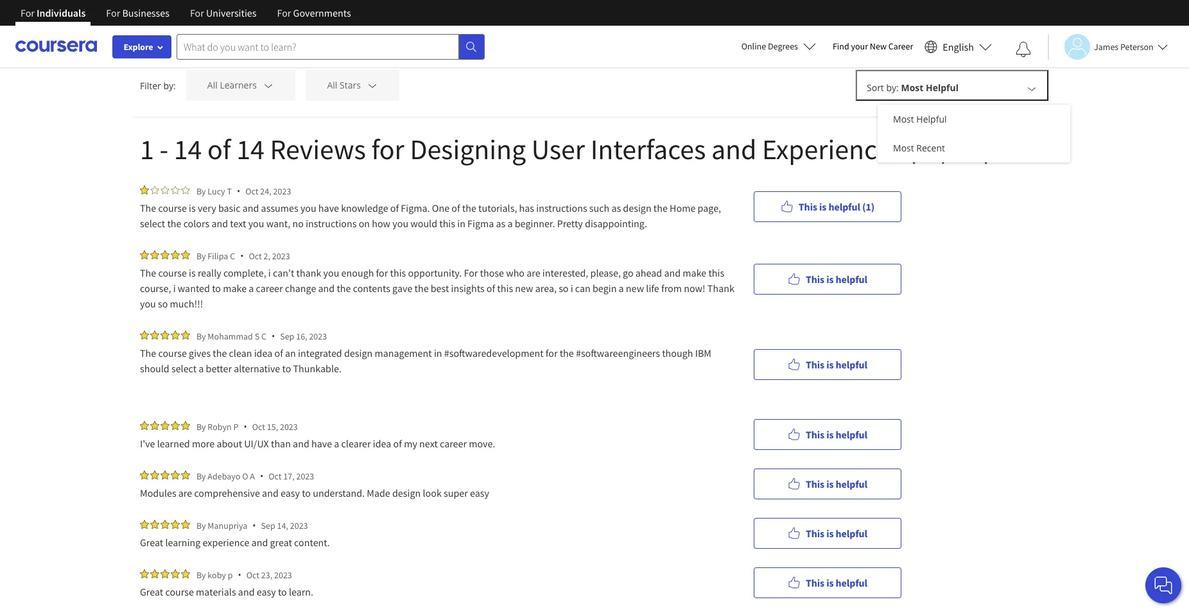 Task type: vqa. For each thing, say whether or not it's contained in the screenshot.


Task type: describe. For each thing, give the bounding box(es) containing it.
explore
[[124, 41, 153, 53]]

this is helpful button for in
[[754, 349, 902, 380]]

2023 inside by mohammad s c • sep 16, 2023
[[309, 330, 327, 342]]

a inside the course gives the clean idea of an integrated design management in #softwaredevelopment for the #softwareengineers though ibm should select a better alternative to thunkable.
[[199, 362, 204, 375]]

governments
[[293, 6, 351, 19]]

alternative
[[234, 362, 280, 375]]

wanted
[[178, 282, 210, 295]]

most recent
[[893, 142, 945, 154]]

would
[[411, 217, 437, 230]]

by for modules are comprehensive and easy to understand. made design look super easy
[[197, 470, 206, 482]]

course for the course gives the clean idea of an integrated design management in #softwaredevelopment for the #softwareengineers though ibm should select a better alternative to thunkable.
[[158, 347, 187, 360]]

have inside the course is very basic and assumes you have knowledge of figma. one of the tutorials, has instructions such as design the home page, select the colors and text you want, no instructions on how you would this in figma as a beginner. pretty disappointing.
[[318, 202, 339, 214]]

1
[[140, 132, 154, 167]]

the for the course is very basic and assumes you have knowledge of figma. one of the tutorials, has instructions such as design the home page, select the colors and text you want, no instructions on how you would this in figma as a beginner. pretty disappointing.
[[140, 202, 156, 214]]

next
[[419, 437, 438, 450]]

gave
[[392, 282, 412, 295]]

of right one
[[452, 202, 460, 214]]

you up no
[[300, 202, 316, 214]]

and down by koby p • oct 23, 2023 on the left of page
[[238, 586, 255, 599]]

of left 'my'
[[393, 437, 402, 450]]

the left home
[[654, 202, 668, 214]]

integrated
[[298, 347, 342, 360]]

comprehensive
[[194, 487, 260, 500]]

lucy
[[208, 185, 225, 197]]

c inside by mohammad s c • sep 16, 2023
[[261, 330, 266, 342]]

14,
[[277, 520, 288, 531]]

a
[[250, 470, 255, 482]]

2023 inside "by robyn p • oct 15, 2023"
[[280, 421, 298, 433]]

• right s
[[272, 330, 275, 342]]

degrees
[[768, 40, 798, 52]]

the up better
[[213, 347, 227, 360]]

can't
[[273, 267, 294, 279]]

2 new from the left
[[626, 282, 644, 295]]

by adebayo o a • oct 17, 2023
[[197, 470, 314, 482]]

figma
[[468, 217, 494, 230]]

this is helpful button for easy
[[754, 468, 902, 499]]

you right text
[[248, 217, 264, 230]]

clearer
[[341, 437, 371, 450]]

t
[[227, 185, 232, 197]]

content.
[[294, 536, 330, 549]]

and down by manupriya • sep 14, 2023
[[251, 536, 268, 549]]

0 vertical spatial most
[[901, 82, 924, 94]]

this up thank
[[709, 267, 725, 279]]

how
[[372, 217, 391, 230]]

0 horizontal spatial are
[[178, 487, 192, 500]]

1 vertical spatial idea
[[373, 437, 391, 450]]

want,
[[266, 217, 290, 230]]

no
[[293, 217, 304, 230]]

for for individuals
[[21, 6, 35, 19]]

What do you want to learn? text field
[[177, 34, 459, 59]]

and down thank
[[318, 282, 335, 295]]

i've learned more about ui/ux than and have a clearer idea of my next career move.
[[140, 437, 495, 450]]

you right thank
[[323, 267, 339, 279]]

find
[[833, 40, 849, 52]]

more
[[192, 437, 215, 450]]

the left colors
[[167, 217, 181, 230]]

• right p at the bottom of the page
[[238, 569, 241, 581]]

most recent menu item
[[878, 134, 1071, 162]]

for inside the course is really complete, i can't thank you enough for this opportunity. for those who are interested, please, go ahead and make this course, i wanted to make a career change and the contents gave the best insights of this new area, so i can begin a new life from now! thank you so much!!!
[[464, 267, 478, 279]]

find your new career
[[833, 40, 913, 52]]

a right 'begin'
[[619, 282, 624, 295]]

design inside the course gives the clean idea of an integrated design management in #softwaredevelopment for the #softwareengineers though ibm should select a better alternative to thunkable.
[[344, 347, 373, 360]]

this for the course is really complete, i can't thank you enough for this opportunity. for those who are interested, please, go ahead and make this course, i wanted to make a career change and the contents gave the best insights of this new area, so i can begin a new life from now! thank you so much!!!
[[806, 273, 825, 285]]

an
[[285, 347, 296, 360]]

2 vertical spatial design
[[392, 487, 421, 500]]

0 horizontal spatial as
[[496, 217, 506, 230]]

coursera image
[[15, 36, 97, 57]]

by koby p • oct 23, 2023
[[197, 569, 292, 581]]

• right p
[[244, 421, 247, 433]]

robyn
[[208, 421, 232, 433]]

tutorials,
[[478, 202, 517, 214]]

1 horizontal spatial instructions
[[536, 202, 587, 214]]

and up from
[[664, 267, 681, 279]]

reviews
[[199, 25, 234, 37]]

thunkable.
[[293, 362, 342, 375]]

course for the course is very basic and assumes you have knowledge of figma. one of the tutorials, has instructions such as design the home page, select the colors and text you want, no instructions on how you would this in figma as a beginner. pretty disappointing.
[[158, 202, 187, 214]]

colors
[[183, 217, 210, 230]]

thank
[[296, 267, 321, 279]]

those
[[480, 267, 504, 279]]

oct for have
[[252, 421, 265, 433]]

about
[[217, 437, 242, 450]]

see all 5 star reviews
[[140, 25, 234, 37]]

james peterson
[[1094, 41, 1154, 52]]

look
[[423, 487, 442, 500]]

and down by adebayo o a • oct 17, 2023
[[262, 487, 279, 500]]

and right than
[[293, 437, 309, 450]]

now!
[[684, 282, 706, 295]]

are inside the course is really complete, i can't thank you enough for this opportunity. for those who are interested, please, go ahead and make this course, i wanted to make a career change and the contents gave the best insights of this new area, so i can begin a new life from now! thank you so much!!!
[[527, 267, 540, 279]]

2023 inside by lucy t • oct 24, 2023
[[273, 185, 291, 197]]

this for great learning experience and great content.
[[806, 527, 825, 540]]

this is helpful button for of
[[754, 419, 902, 450]]

is for modules are comprehensive and easy to understand. made design look super easy
[[827, 477, 834, 490]]

p
[[228, 569, 233, 581]]

3 star image from the left
[[181, 186, 190, 195]]

please,
[[591, 267, 621, 279]]

great learning experience and great content.
[[140, 536, 332, 549]]

to left understand.
[[302, 487, 311, 500]]

knowledge
[[341, 202, 388, 214]]

-
[[160, 132, 168, 167]]

ui/ux
[[244, 437, 269, 450]]

to inside the course gives the clean idea of an integrated design management in #softwaredevelopment for the #softwareengineers though ibm should select a better alternative to thunkable.
[[282, 362, 291, 375]]

by for the course is really complete, i can't thank you enough for this opportunity. for those who are interested, please, go ahead and make this course, i wanted to make a career change and the contents gave the best insights of this new area, so i can begin a new life from now! thank you so much!!!
[[197, 250, 206, 262]]

than
[[271, 437, 291, 450]]

beginner.
[[515, 217, 555, 230]]

is for great learning experience and great content.
[[827, 527, 834, 540]]

such
[[589, 202, 610, 214]]

of up lucy
[[207, 132, 231, 167]]

a inside the course is very basic and assumes you have knowledge of figma. one of the tutorials, has instructions such as design the home page, select the colors and text you want, no instructions on how you would this in figma as a beginner. pretty disappointing.
[[508, 217, 513, 230]]

o
[[242, 470, 248, 482]]

ibm
[[695, 347, 711, 360]]

this for the course gives the clean idea of an integrated design management in #softwaredevelopment for the #softwareengineers though ibm should select a better alternative to thunkable.
[[806, 358, 825, 371]]

this for modules are comprehensive and easy to understand. made design look super easy
[[806, 477, 825, 490]]

by lucy t • oct 24, 2023
[[197, 185, 291, 197]]

sep inside by manupriya • sep 14, 2023
[[261, 520, 275, 531]]

by filipa c • oct 2, 2023
[[197, 250, 290, 262]]

course for the course is really complete, i can't thank you enough for this opportunity. for those who are interested, please, go ahead and make this course, i wanted to make a career change and the contents gave the best insights of this new area, so i can begin a new life from now! thank you so much!!!
[[158, 267, 187, 279]]

can
[[575, 282, 591, 295]]

show notifications image
[[1016, 42, 1031, 57]]

0 horizontal spatial chevron down image
[[263, 80, 275, 91]]

modules are comprehensive and easy to understand. made design look super easy
[[140, 487, 489, 500]]

2023 inside by adebayo o a • oct 17, 2023
[[296, 470, 314, 482]]

james peterson button
[[1048, 34, 1168, 59]]

text
[[230, 217, 246, 230]]

though
[[662, 347, 693, 360]]

experiences
[[762, 132, 902, 167]]

by for the course is very basic and assumes you have knowledge of figma. one of the tutorials, has instructions such as design the home page, select the colors and text you want, no instructions on how you would this in figma as a beginner. pretty disappointing.
[[197, 185, 206, 197]]

this down "who"
[[497, 282, 513, 295]]

this is helpful for in
[[806, 358, 868, 371]]

for governments
[[277, 6, 351, 19]]

is inside the course is very basic and assumes you have knowledge of figma. one of the tutorials, has instructions such as design the home page, select the colors and text you want, no instructions on how you would this in figma as a beginner. pretty disappointing.
[[189, 202, 196, 214]]

c inside by filipa c • oct 2, 2023
[[230, 250, 235, 262]]

is for i've learned more about ui/ux than and have a clearer idea of my next career move.
[[827, 428, 834, 441]]

find your new career link
[[826, 39, 920, 55]]

chat with us image
[[1153, 575, 1174, 596]]

1 vertical spatial make
[[223, 282, 247, 295]]

management
[[375, 347, 432, 360]]

menu containing most helpful
[[878, 105, 1071, 162]]

a down complete,
[[249, 282, 254, 295]]

by robyn p • oct 15, 2023
[[197, 421, 298, 433]]

this is helpful for this
[[806, 273, 868, 285]]

for for governments
[[277, 6, 291, 19]]

2 14 from the left
[[236, 132, 264, 167]]

#softwaredevelopment
[[444, 347, 544, 360]]

most for helpful
[[893, 113, 914, 125]]

helpful for great course materials and easy to learn.
[[836, 576, 868, 589]]

17,
[[283, 470, 295, 482]]

• up 'great learning experience and great content.' at the left bottom
[[253, 520, 256, 532]]

0 vertical spatial helpful
[[926, 82, 959, 94]]

thank
[[708, 282, 735, 295]]

course for great course materials and easy to learn.
[[165, 586, 194, 599]]

reviews
[[270, 132, 366, 167]]

oct inside by adebayo o a • oct 17, 2023
[[269, 470, 282, 482]]

filter
[[140, 79, 161, 92]]

begin
[[593, 282, 617, 295]]

sep inside by mohammad s c • sep 16, 2023
[[280, 330, 294, 342]]

1 - 14 of 14 reviews for designing user interfaces and experiences (ui/ux)
[[140, 132, 993, 167]]

the for the course is really complete, i can't thank you enough for this opportunity. for those who are interested, please, go ahead and make this course, i wanted to make a career change and the contents gave the best insights of this new area, so i can begin a new life from now! thank you so much!!!
[[140, 267, 156, 279]]

banner navigation
[[10, 0, 361, 35]]

better
[[206, 362, 232, 375]]



Task type: locate. For each thing, give the bounding box(es) containing it.
idea right clearer
[[373, 437, 391, 450]]

1 horizontal spatial so
[[559, 282, 569, 295]]

helpful for the course is really complete, i can't thank you enough for this opportunity. for those who are interested, please, go ahead and make this course, i wanted to make a career change and the contents gave the best insights of this new area, so i can begin a new life from now! thank you so much!!!
[[836, 273, 868, 285]]

star image
[[150, 186, 159, 195]]

5 this is helpful from the top
[[806, 527, 868, 540]]

mohammad
[[208, 330, 253, 342]]

by inside "by robyn p • oct 15, 2023"
[[197, 421, 206, 433]]

4 this is helpful button from the top
[[754, 468, 902, 499]]

helpful for the course is very basic and assumes you have knowledge of figma. one of the tutorials, has instructions such as design the home page, select the colors and text you want, no instructions on how you would this in figma as a beginner. pretty disappointing.
[[829, 200, 861, 213]]

(ui/ux)
[[908, 132, 993, 167]]

by inside by lucy t • oct 24, 2023
[[197, 185, 206, 197]]

area,
[[535, 282, 557, 295]]

helpful for the course gives the clean idea of an integrated design management in #softwaredevelopment for the #softwareengineers though ibm should select a better alternative to thunkable.
[[836, 358, 868, 371]]

1 vertical spatial helpful
[[917, 113, 947, 125]]

0 vertical spatial sep
[[280, 330, 294, 342]]

1 horizontal spatial easy
[[281, 487, 300, 500]]

1 horizontal spatial chevron down image
[[367, 80, 379, 91]]

0 horizontal spatial so
[[158, 297, 168, 310]]

of inside the course is really complete, i can't thank you enough for this opportunity. for those who are interested, please, go ahead and make this course, i wanted to make a career change and the contents gave the best insights of this new area, so i can begin a new life from now! thank you so much!!!
[[487, 282, 495, 295]]

2023 inside by koby p • oct 23, 2023
[[274, 569, 292, 581]]

this is helpful for of
[[806, 428, 868, 441]]

pretty
[[557, 217, 583, 230]]

designing
[[410, 132, 526, 167]]

design inside the course is very basic and assumes you have knowledge of figma. one of the tutorials, has instructions such as design the home page, select the colors and text you want, no instructions on how you would this in figma as a beginner. pretty disappointing.
[[623, 202, 652, 214]]

the up figma on the left top of the page
[[462, 202, 476, 214]]

•
[[237, 185, 240, 197], [240, 250, 244, 262], [272, 330, 275, 342], [244, 421, 247, 433], [260, 470, 263, 482], [253, 520, 256, 532], [238, 569, 241, 581]]

most helpful
[[893, 113, 947, 125]]

1 horizontal spatial as
[[612, 202, 621, 214]]

online degrees button
[[731, 32, 826, 60]]

english button
[[920, 26, 997, 67]]

14
[[174, 132, 202, 167], [236, 132, 264, 167]]

i left can't
[[268, 267, 271, 279]]

by for great learning experience and great content.
[[197, 520, 206, 531]]

instructions right no
[[306, 217, 357, 230]]

my
[[404, 437, 417, 450]]

6 this is helpful button from the top
[[754, 567, 902, 598]]

for for universities
[[190, 6, 204, 19]]

most down "sort by: most helpful" at the right top of page
[[893, 113, 914, 125]]

3 this is helpful button from the top
[[754, 419, 902, 450]]

helpful inside menu item
[[917, 113, 947, 125]]

oct left 23,
[[246, 569, 259, 581]]

helpful up most helpful
[[926, 82, 959, 94]]

by left lucy
[[197, 185, 206, 197]]

new down "who"
[[515, 282, 533, 295]]

make up now!
[[683, 267, 707, 279]]

23,
[[261, 569, 272, 581]]

your
[[851, 40, 868, 52]]

for right '#softwaredevelopment'
[[546, 347, 558, 360]]

great course materials and easy to learn.
[[140, 586, 313, 599]]

this down one
[[439, 217, 455, 230]]

0 horizontal spatial sep
[[261, 520, 275, 531]]

0 vertical spatial in
[[457, 217, 466, 230]]

sep left 14,
[[261, 520, 275, 531]]

1 horizontal spatial are
[[527, 267, 540, 279]]

in inside the course is very basic and assumes you have knowledge of figma. one of the tutorials, has instructions such as design the home page, select the colors and text you want, no instructions on how you would this in figma as a beginner. pretty disappointing.
[[457, 217, 466, 230]]

individuals
[[37, 6, 86, 19]]

career inside the course is really complete, i can't thank you enough for this opportunity. for those who are interested, please, go ahead and make this course, i wanted to make a career change and the contents gave the best insights of this new area, so i can begin a new life from now! thank you so much!!!
[[256, 282, 283, 295]]

of down those
[[487, 282, 495, 295]]

filled star image
[[140, 250, 149, 259], [181, 250, 190, 259], [161, 331, 170, 340], [171, 331, 180, 340], [181, 331, 190, 340], [140, 421, 149, 430], [150, 421, 159, 430], [161, 421, 170, 430], [181, 421, 190, 430], [150, 471, 159, 480], [161, 471, 170, 480], [171, 471, 180, 480], [171, 520, 180, 529], [181, 520, 190, 529], [140, 570, 149, 579], [150, 570, 159, 579], [161, 570, 170, 579], [181, 570, 190, 579]]

great for great course materials and easy to learn.
[[140, 586, 163, 599]]

the course is really complete, i can't thank you enough for this opportunity. for those who are interested, please, go ahead and make this course, i wanted to make a career change and the contents gave the best insights of this new area, so i can begin a new life from now! thank you so much!!!
[[140, 267, 737, 310]]

easy for learn.
[[257, 586, 276, 599]]

0 vertical spatial design
[[623, 202, 652, 214]]

of inside the course gives the clean idea of an integrated design management in #softwaredevelopment for the #softwareengineers though ibm should select a better alternative to thunkable.
[[275, 347, 283, 360]]

0 horizontal spatial instructions
[[306, 217, 357, 230]]

for up star
[[190, 6, 204, 19]]

0 vertical spatial idea
[[254, 347, 272, 360]]

0 vertical spatial as
[[612, 202, 621, 214]]

easy for understand.
[[281, 487, 300, 500]]

by up gives
[[197, 330, 206, 342]]

0 horizontal spatial easy
[[257, 586, 276, 599]]

0 horizontal spatial new
[[515, 282, 533, 295]]

0 vertical spatial so
[[559, 282, 569, 295]]

1 vertical spatial for
[[376, 267, 388, 279]]

is
[[819, 200, 827, 213], [189, 202, 196, 214], [189, 267, 196, 279], [827, 273, 834, 285], [827, 358, 834, 371], [827, 428, 834, 441], [827, 477, 834, 490], [827, 527, 834, 540], [827, 576, 834, 589]]

are right modules
[[178, 487, 192, 500]]

0 vertical spatial are
[[527, 267, 540, 279]]

2 vertical spatial the
[[140, 347, 156, 360]]

the inside the course gives the clean idea of an integrated design management in #softwaredevelopment for the #softwareengineers though ibm should select a better alternative to thunkable.
[[140, 347, 156, 360]]

for up 'knowledge'
[[372, 132, 404, 167]]

understand.
[[313, 487, 365, 500]]

0 horizontal spatial idea
[[254, 347, 272, 360]]

0 vertical spatial select
[[140, 217, 165, 230]]

by up more
[[197, 421, 206, 433]]

oct left "15,"
[[252, 421, 265, 433]]

this is helpful for easy
[[806, 477, 868, 490]]

2023 right 14,
[[290, 520, 308, 531]]

0 vertical spatial have
[[318, 202, 339, 214]]

select inside the course is very basic and assumes you have knowledge of figma. one of the tutorials, has instructions such as design the home page, select the colors and text you want, no instructions on how you would this in figma as a beginner. pretty disappointing.
[[140, 217, 165, 230]]

as down tutorials,
[[496, 217, 506, 230]]

0 horizontal spatial in
[[434, 347, 442, 360]]

0 horizontal spatial select
[[140, 217, 165, 230]]

go
[[623, 267, 634, 279]]

on
[[359, 217, 370, 230]]

by inside by mohammad s c • sep 16, 2023
[[197, 330, 206, 342]]

c right filipa
[[230, 250, 235, 262]]

the inside the course is really complete, i can't thank you enough for this opportunity. for those who are interested, please, go ahead and make this course, i wanted to make a career change and the contents gave the best insights of this new area, so i can begin a new life from now! thank you so much!!!
[[140, 267, 156, 279]]

great
[[270, 536, 292, 549]]

1 vertical spatial instructions
[[306, 217, 357, 230]]

oct inside by lucy t • oct 24, 2023
[[245, 185, 258, 197]]

1 horizontal spatial by:
[[886, 82, 899, 94]]

by inside by manupriya • sep 14, 2023
[[197, 520, 206, 531]]

1 vertical spatial so
[[158, 297, 168, 310]]

1 vertical spatial design
[[344, 347, 373, 360]]

by: right sort
[[886, 82, 899, 94]]

the left best
[[415, 282, 429, 295]]

helpful inside this is helpful (1) button
[[829, 200, 861, 213]]

2 vertical spatial for
[[546, 347, 558, 360]]

c right s
[[261, 330, 266, 342]]

by inside by adebayo o a • oct 17, 2023
[[197, 470, 206, 482]]

the left #softwareengineers
[[560, 347, 574, 360]]

you right how at the left of page
[[393, 217, 409, 230]]

for businesses
[[106, 6, 169, 19]]

1 this is helpful from the top
[[806, 273, 868, 285]]

to left learn.
[[278, 586, 287, 599]]

oct inside "by robyn p • oct 15, 2023"
[[252, 421, 265, 433]]

chevron down image
[[263, 80, 275, 91], [367, 80, 379, 91], [1026, 83, 1038, 95]]

1 vertical spatial select
[[171, 362, 197, 375]]

2,
[[264, 250, 270, 262]]

so down course,
[[158, 297, 168, 310]]

course down star image
[[158, 202, 187, 214]]

enough
[[341, 267, 374, 279]]

1 horizontal spatial career
[[440, 437, 467, 450]]

this
[[799, 200, 817, 213], [806, 273, 825, 285], [806, 358, 825, 371], [806, 428, 825, 441], [806, 477, 825, 490], [806, 527, 825, 540], [806, 576, 825, 589]]

are right "who"
[[527, 267, 540, 279]]

oct left "17,"
[[269, 470, 282, 482]]

oct left 2,
[[249, 250, 262, 262]]

this is helpful
[[806, 273, 868, 285], [806, 358, 868, 371], [806, 428, 868, 441], [806, 477, 868, 490], [806, 527, 868, 540], [806, 576, 868, 589]]

learned
[[157, 437, 190, 450]]

made
[[367, 487, 390, 500]]

most for recent
[[893, 142, 914, 154]]

interested,
[[543, 267, 588, 279]]

0 horizontal spatial make
[[223, 282, 247, 295]]

design right integrated on the left bottom of page
[[344, 347, 373, 360]]

helpful for modules are comprehensive and easy to understand. made design look super easy
[[836, 477, 868, 490]]

1 horizontal spatial sep
[[280, 330, 294, 342]]

disappointing.
[[585, 217, 647, 230]]

for up insights
[[464, 267, 478, 279]]

1 vertical spatial have
[[311, 437, 332, 450]]

recent
[[917, 142, 945, 154]]

by: right filter
[[163, 79, 176, 92]]

by mohammad s c • sep 16, 2023
[[197, 330, 327, 342]]

select inside the course gives the clean idea of an integrated design management in #softwaredevelopment for the #softwareengineers though ibm should select a better alternative to thunkable.
[[171, 362, 197, 375]]

1 horizontal spatial idea
[[373, 437, 391, 450]]

by: for filter
[[163, 79, 176, 92]]

peterson
[[1121, 41, 1154, 52]]

by for i've learned more about ui/ux than and have a clearer idea of my next career move.
[[197, 421, 206, 433]]

basic
[[218, 202, 241, 214]]

for inside the course gives the clean idea of an integrated design management in #softwaredevelopment for the #softwareengineers though ibm should select a better alternative to thunkable.
[[546, 347, 558, 360]]

life
[[646, 282, 659, 295]]

select
[[140, 217, 165, 230], [171, 362, 197, 375]]

0 horizontal spatial 14
[[174, 132, 202, 167]]

for inside the course is really complete, i can't thank you enough for this opportunity. for those who are interested, please, go ahead and make this course, i wanted to make a career change and the contents gave the best insights of this new area, so i can begin a new life from now! thank you so much!!!
[[376, 267, 388, 279]]

4 this is helpful from the top
[[806, 477, 868, 490]]

of up how at the left of page
[[390, 202, 399, 214]]

3 by from the top
[[197, 330, 206, 342]]

this is helpful (1) button
[[754, 191, 902, 222]]

1 by from the top
[[197, 185, 206, 197]]

great for great learning experience and great content.
[[140, 536, 163, 549]]

course up course,
[[158, 267, 187, 279]]

manupriya
[[208, 520, 247, 531]]

the inside the course is very basic and assumes you have knowledge of figma. one of the tutorials, has instructions such as design the home page, select the colors and text you want, no instructions on how you would this in figma as a beginner. pretty disappointing.
[[140, 202, 156, 214]]

is for the course is very basic and assumes you have knowledge of figma. one of the tutorials, has instructions such as design the home page, select the colors and text you want, no instructions on how you would this in figma as a beginner. pretty disappointing.
[[819, 200, 827, 213]]

2 horizontal spatial easy
[[470, 487, 489, 500]]

star
[[179, 25, 197, 37]]

a down tutorials,
[[508, 217, 513, 230]]

experience
[[203, 536, 249, 549]]

1 horizontal spatial design
[[392, 487, 421, 500]]

2 by from the top
[[197, 250, 206, 262]]

the down enough
[[337, 282, 351, 295]]

0 horizontal spatial i
[[173, 282, 176, 295]]

career down can't
[[256, 282, 283, 295]]

course,
[[140, 282, 171, 295]]

for up contents
[[376, 267, 388, 279]]

5 by from the top
[[197, 470, 206, 482]]

this inside the course is very basic and assumes you have knowledge of figma. one of the tutorials, has instructions such as design the home page, select the colors and text you want, no instructions on how you would this in figma as a beginner. pretty disappointing.
[[439, 217, 455, 230]]

1 vertical spatial in
[[434, 347, 442, 360]]

super
[[444, 487, 468, 500]]

filled star image
[[140, 186, 149, 195], [150, 250, 159, 259], [161, 250, 170, 259], [171, 250, 180, 259], [140, 331, 149, 340], [150, 331, 159, 340], [171, 421, 180, 430], [140, 471, 149, 480], [181, 471, 190, 480], [140, 520, 149, 529], [150, 520, 159, 529], [161, 520, 170, 529], [171, 570, 180, 579]]

the course gives the clean idea of an integrated design management in #softwaredevelopment for the #softwareengineers though ibm should select a better alternative to thunkable.
[[140, 347, 714, 375]]

for for businesses
[[106, 6, 120, 19]]

0 vertical spatial great
[[140, 536, 163, 549]]

course up should
[[158, 347, 187, 360]]

career right next
[[440, 437, 467, 450]]

by for the course gives the clean idea of an integrated design management in #softwaredevelopment for the #softwareengineers though ibm should select a better alternative to thunkable.
[[197, 330, 206, 342]]

koby
[[208, 569, 226, 581]]

1 vertical spatial c
[[261, 330, 266, 342]]

star image
[[161, 186, 170, 195], [171, 186, 180, 195], [181, 186, 190, 195]]

materials
[[196, 586, 236, 599]]

course inside the course gives the clean idea of an integrated design management in #softwaredevelopment for the #softwareengineers though ibm should select a better alternative to thunkable.
[[158, 347, 187, 360]]

1 star image from the left
[[161, 186, 170, 195]]

learn.
[[289, 586, 313, 599]]

2 the from the top
[[140, 267, 156, 279]]

helpful for i've learned more about ui/ux than and have a clearer idea of my next career move.
[[836, 428, 868, 441]]

oct for you
[[245, 185, 258, 197]]

by
[[197, 185, 206, 197], [197, 250, 206, 262], [197, 330, 206, 342], [197, 421, 206, 433], [197, 470, 206, 482], [197, 520, 206, 531], [197, 569, 206, 581]]

2 horizontal spatial chevron down image
[[1026, 83, 1038, 95]]

filter by:
[[140, 79, 176, 92]]

universities
[[206, 6, 257, 19]]

all
[[158, 25, 169, 37]]

this up the gave
[[390, 267, 406, 279]]

this for great course materials and easy to learn.
[[806, 576, 825, 589]]

3 this is helpful from the top
[[806, 428, 868, 441]]

1 the from the top
[[140, 202, 156, 214]]

0 horizontal spatial design
[[344, 347, 373, 360]]

0 vertical spatial c
[[230, 250, 235, 262]]

i right course,
[[173, 282, 176, 295]]

1 horizontal spatial 14
[[236, 132, 264, 167]]

0 horizontal spatial c
[[230, 250, 235, 262]]

oct inside by filipa c • oct 2, 2023
[[249, 250, 262, 262]]

1 vertical spatial great
[[140, 586, 163, 599]]

by: for sort
[[886, 82, 899, 94]]

of left the an
[[275, 347, 283, 360]]

1 horizontal spatial new
[[626, 282, 644, 295]]

0 vertical spatial for
[[372, 132, 404, 167]]

1 horizontal spatial c
[[261, 330, 266, 342]]

by for great course materials and easy to learn.
[[197, 569, 206, 581]]

0 vertical spatial the
[[140, 202, 156, 214]]

are
[[527, 267, 540, 279], [178, 487, 192, 500]]

2 horizontal spatial star image
[[181, 186, 190, 195]]

1 horizontal spatial select
[[171, 362, 197, 375]]

easy right super
[[470, 487, 489, 500]]

and
[[712, 132, 757, 167], [243, 202, 259, 214], [212, 217, 228, 230], [664, 267, 681, 279], [318, 282, 335, 295], [293, 437, 309, 450], [262, 487, 279, 500], [251, 536, 268, 549], [238, 586, 255, 599]]

for left businesses
[[106, 6, 120, 19]]

i've
[[140, 437, 155, 450]]

2 this is helpful from the top
[[806, 358, 868, 371]]

select down star image
[[140, 217, 165, 230]]

idea inside the course gives the clean idea of an integrated design management in #softwaredevelopment for the #softwareengineers though ibm should select a better alternative to thunkable.
[[254, 347, 272, 360]]

1 vertical spatial the
[[140, 267, 156, 279]]

course left materials
[[165, 586, 194, 599]]

make
[[683, 267, 707, 279], [223, 282, 247, 295]]

1 horizontal spatial i
[[268, 267, 271, 279]]

1 horizontal spatial make
[[683, 267, 707, 279]]

6 by from the top
[[197, 520, 206, 531]]

sep left '16,'
[[280, 330, 294, 342]]

oct left 24,
[[245, 185, 258, 197]]

• right a
[[260, 470, 263, 482]]

1 vertical spatial most
[[893, 113, 914, 125]]

5 this is helpful button from the top
[[754, 518, 902, 549]]

for
[[372, 132, 404, 167], [376, 267, 388, 279], [546, 347, 558, 360]]

make down complete,
[[223, 282, 247, 295]]

0 horizontal spatial star image
[[161, 186, 170, 195]]

and down by lucy t • oct 24, 2023
[[243, 202, 259, 214]]

2 this is helpful button from the top
[[754, 349, 902, 380]]

in inside the course gives the clean idea of an integrated design management in #softwaredevelopment for the #softwareengineers though ibm should select a better alternative to thunkable.
[[434, 347, 442, 360]]

1 this is helpful button from the top
[[754, 264, 902, 294]]

2 horizontal spatial design
[[623, 202, 652, 214]]

1 vertical spatial as
[[496, 217, 506, 230]]

2023 right "15,"
[[280, 421, 298, 433]]

for left individuals
[[21, 6, 35, 19]]

new down go
[[626, 282, 644, 295]]

0 horizontal spatial by:
[[163, 79, 176, 92]]

for individuals
[[21, 6, 86, 19]]

2 great from the top
[[140, 586, 163, 599]]

1 vertical spatial sep
[[261, 520, 275, 531]]

best
[[431, 282, 449, 295]]

2023 inside by manupriya • sep 14, 2023
[[290, 520, 308, 531]]

by inside by koby p • oct 23, 2023
[[197, 569, 206, 581]]

i left can
[[571, 282, 573, 295]]

by inside by filipa c • oct 2, 2023
[[197, 250, 206, 262]]

easy down "17,"
[[281, 487, 300, 500]]

user
[[532, 132, 585, 167]]

is inside the course is really complete, i can't thank you enough for this opportunity. for those who are interested, please, go ahead and make this course, i wanted to make a career change and the contents gave the best insights of this new area, so i can begin a new life from now! thank you so much!!!
[[189, 267, 196, 279]]

course inside the course is very basic and assumes you have knowledge of figma. one of the tutorials, has instructions such as design the home page, select the colors and text you want, no instructions on how you would this in figma as a beginner. pretty disappointing.
[[158, 202, 187, 214]]

in right management
[[434, 347, 442, 360]]

sort by: most helpful
[[867, 82, 959, 94]]

is for the course is really complete, i can't thank you enough for this opportunity. for those who are interested, please, go ahead and make this course, i wanted to make a career change and the contents gave the best insights of this new area, so i can begin a new life from now! thank you so much!!!
[[827, 273, 834, 285]]

design left look
[[392, 487, 421, 500]]

24,
[[260, 185, 271, 197]]

should
[[140, 362, 169, 375]]

career
[[256, 282, 283, 295], [440, 437, 467, 450]]

7 by from the top
[[197, 569, 206, 581]]

• up complete,
[[240, 250, 244, 262]]

0 horizontal spatial career
[[256, 282, 283, 295]]

c
[[230, 250, 235, 262], [261, 330, 266, 342]]

5
[[171, 25, 176, 37]]

most helpful menu item
[[878, 105, 1071, 134]]

helpful for great learning experience and great content.
[[836, 527, 868, 540]]

2023 right 23,
[[274, 569, 292, 581]]

is for great course materials and easy to learn.
[[827, 576, 834, 589]]

instructions up the pretty
[[536, 202, 587, 214]]

6 this is helpful from the top
[[806, 576, 868, 589]]

1 new from the left
[[515, 282, 533, 295]]

of
[[207, 132, 231, 167], [390, 202, 399, 214], [452, 202, 460, 214], [487, 282, 495, 295], [275, 347, 283, 360], [393, 437, 402, 450]]

2 horizontal spatial i
[[571, 282, 573, 295]]

by left adebayo
[[197, 470, 206, 482]]

p
[[233, 421, 239, 433]]

2023 inside by filipa c • oct 2, 2023
[[272, 250, 290, 262]]

the for the course gives the clean idea of an integrated design management in #softwaredevelopment for the #softwareengineers though ibm should select a better alternative to thunkable.
[[140, 347, 156, 360]]

idea up alternative
[[254, 347, 272, 360]]

the course is very basic and assumes you have knowledge of figma. one of the tutorials, has instructions such as design the home page, select the colors and text you want, no instructions on how you would this in figma as a beginner. pretty disappointing.
[[140, 202, 723, 230]]

this for i've learned more about ui/ux than and have a clearer idea of my next career move.
[[806, 428, 825, 441]]

sep
[[280, 330, 294, 342], [261, 520, 275, 531]]

and down basic
[[212, 217, 228, 230]]

this inside this is helpful (1) button
[[799, 200, 817, 213]]

3 the from the top
[[140, 347, 156, 360]]

4 by from the top
[[197, 421, 206, 433]]

most up most helpful
[[901, 82, 924, 94]]

2 vertical spatial most
[[893, 142, 914, 154]]

james
[[1094, 41, 1119, 52]]

0 vertical spatial instructions
[[536, 202, 587, 214]]

2023 right 24,
[[273, 185, 291, 197]]

2023 right 2,
[[272, 250, 290, 262]]

0 vertical spatial career
[[256, 282, 283, 295]]

1 horizontal spatial star image
[[171, 186, 180, 195]]

1 14 from the left
[[174, 132, 202, 167]]

s
[[255, 330, 260, 342]]

1 great from the top
[[140, 536, 163, 549]]

to inside the course is really complete, i can't thank you enough for this opportunity. for those who are interested, please, go ahead and make this course, i wanted to make a career change and the contents gave the best insights of this new area, so i can begin a new life from now! thank you so much!!!
[[212, 282, 221, 295]]

a left clearer
[[334, 437, 339, 450]]

so down interested,
[[559, 282, 569, 295]]

and up page,
[[712, 132, 757, 167]]

who
[[506, 267, 525, 279]]

oct for thank
[[249, 250, 262, 262]]

1 vertical spatial are
[[178, 487, 192, 500]]

page,
[[698, 202, 721, 214]]

2 star image from the left
[[171, 186, 180, 195]]

this for the course is very basic and assumes you have knowledge of figma. one of the tutorials, has instructions such as design the home page, select the colors and text you want, no instructions on how you would this in figma as a beginner. pretty disappointing.
[[799, 200, 817, 213]]

course inside the course is really complete, i can't thank you enough for this opportunity. for those who are interested, please, go ahead and make this course, i wanted to make a career change and the contents gave the best insights of this new area, so i can begin a new life from now! thank you so much!!!
[[158, 267, 187, 279]]

15,
[[267, 421, 278, 433]]

very
[[198, 202, 216, 214]]

oct inside by koby p • oct 23, 2023
[[246, 569, 259, 581]]

1 horizontal spatial in
[[457, 217, 466, 230]]

by up learning
[[197, 520, 206, 531]]

2023 right "17,"
[[296, 470, 314, 482]]

by left koby
[[197, 569, 206, 581]]

sort
[[867, 82, 884, 94]]

• right t
[[237, 185, 240, 197]]

the up should
[[140, 347, 156, 360]]

menu
[[878, 105, 1071, 162]]

0 vertical spatial make
[[683, 267, 707, 279]]

for left governments
[[277, 6, 291, 19]]

this is helpful button for this
[[754, 264, 902, 294]]

is for the course gives the clean idea of an integrated design management in #softwaredevelopment for the #softwareengineers though ibm should select a better alternative to thunkable.
[[827, 358, 834, 371]]

1 vertical spatial career
[[440, 437, 467, 450]]

most left recent
[[893, 142, 914, 154]]

you down course,
[[140, 297, 156, 310]]

None search field
[[177, 34, 485, 59]]

helpful up recent
[[917, 113, 947, 125]]



